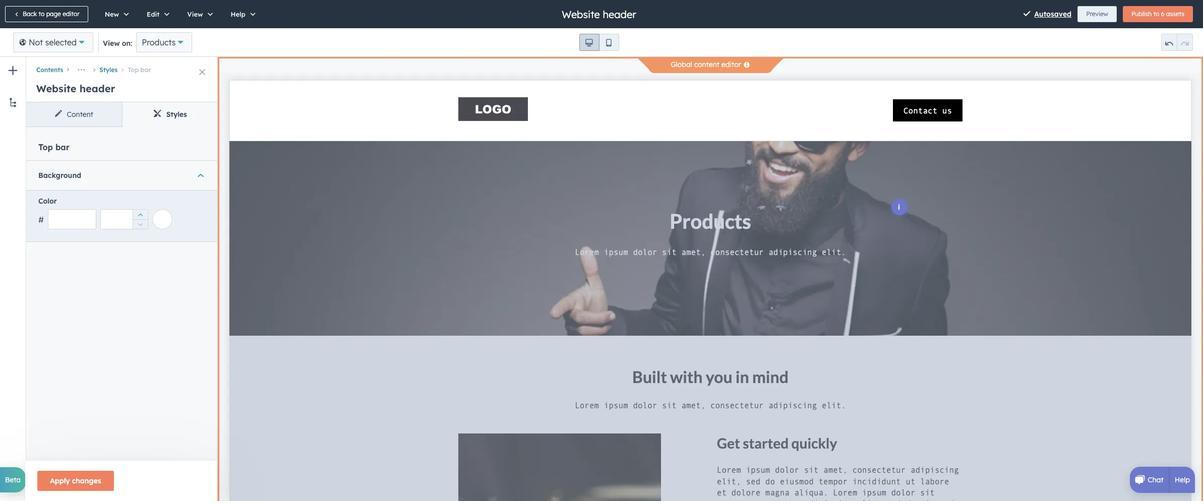 Task type: describe. For each thing, give the bounding box(es) containing it.
content link
[[26, 102, 122, 127]]

top bar button
[[118, 66, 151, 74]]

view on:
[[103, 39, 132, 48]]

assets
[[1167, 10, 1185, 18]]

on:
[[122, 39, 132, 48]]

1 vertical spatial website
[[36, 82, 76, 95]]

editor inside button
[[63, 10, 80, 18]]

back to page editor button
[[5, 6, 88, 22]]

top bar inside navigation
[[128, 66, 151, 74]]

background button
[[38, 161, 206, 190]]

edit
[[147, 10, 160, 18]]

publish to 6 assets
[[1132, 10, 1185, 18]]

not
[[29, 37, 43, 47]]

chat
[[1148, 476, 1164, 485]]

not selected
[[29, 37, 77, 47]]

1 horizontal spatial website header
[[562, 8, 637, 20]]

0 horizontal spatial website header
[[36, 82, 115, 95]]

tab list containing content
[[26, 102, 218, 127]]

1 horizontal spatial help
[[1175, 476, 1191, 485]]

apply
[[50, 477, 70, 486]]

1 autosaved button from the left
[[1024, 8, 1072, 20]]

1 vertical spatial top
[[38, 142, 53, 152]]

styles link
[[122, 102, 218, 127]]

autosaved
[[1035, 10, 1072, 19]]

opacity input text field
[[100, 210, 148, 230]]

styles inside navigation
[[100, 66, 118, 74]]

view for view
[[187, 10, 203, 18]]

products
[[142, 37, 176, 47]]

help button
[[220, 0, 263, 28]]

caret image
[[198, 171, 204, 181]]

close image
[[199, 69, 205, 75]]

1 horizontal spatial website
[[562, 8, 600, 20]]

bar inside navigation
[[141, 66, 151, 74]]

0 horizontal spatial bar
[[55, 142, 69, 152]]

top inside navigation
[[128, 66, 139, 74]]

styles button
[[89, 66, 118, 74]]

edit button
[[136, 0, 177, 28]]

beta
[[5, 476, 21, 485]]

view button
[[177, 0, 220, 28]]

products button
[[136, 32, 192, 52]]

page
[[46, 10, 61, 18]]



Task type: vqa. For each thing, say whether or not it's contained in the screenshot.
assets
yes



Task type: locate. For each thing, give the bounding box(es) containing it.
back
[[23, 10, 37, 18]]

0 vertical spatial bar
[[141, 66, 151, 74]]

1 vertical spatial view
[[103, 39, 120, 48]]

to inside button
[[39, 10, 45, 18]]

0 vertical spatial editor
[[63, 10, 80, 18]]

top
[[128, 66, 139, 74], [38, 142, 53, 152]]

styles inside tab list
[[166, 110, 187, 119]]

bar down products
[[141, 66, 151, 74]]

global content editor
[[671, 60, 742, 69]]

0 vertical spatial view
[[187, 10, 203, 18]]

selected
[[45, 37, 77, 47]]

0 vertical spatial styles
[[100, 66, 118, 74]]

top up background
[[38, 142, 53, 152]]

editor right content
[[722, 60, 742, 69]]

tab list
[[26, 102, 218, 127]]

1 to from the left
[[39, 10, 45, 18]]

0 horizontal spatial view
[[103, 39, 120, 48]]

1 horizontal spatial bar
[[141, 66, 151, 74]]

navigation
[[26, 57, 218, 77]]

view inside button
[[187, 10, 203, 18]]

1 horizontal spatial view
[[187, 10, 203, 18]]

0 vertical spatial top
[[128, 66, 139, 74]]

website
[[562, 8, 600, 20], [36, 82, 76, 95]]

None text field
[[48, 210, 96, 230]]

6
[[1162, 10, 1165, 18]]

view left the on:
[[103, 39, 120, 48]]

1 horizontal spatial header
[[603, 8, 637, 20]]

navigation containing contents
[[26, 57, 218, 77]]

view for view on:
[[103, 39, 120, 48]]

help
[[231, 10, 246, 18], [1175, 476, 1191, 485]]

1 horizontal spatial to
[[1154, 10, 1160, 18]]

background
[[38, 171, 81, 180]]

2 to from the left
[[1154, 10, 1160, 18]]

1 vertical spatial help
[[1175, 476, 1191, 485]]

0 horizontal spatial styles
[[100, 66, 118, 74]]

to
[[39, 10, 45, 18], [1154, 10, 1160, 18]]

to left 6
[[1154, 10, 1160, 18]]

help right "view" button
[[231, 10, 246, 18]]

2 autosaved button from the left
[[1035, 8, 1072, 20]]

group containing publish to
[[1123, 6, 1194, 22]]

contents
[[36, 66, 63, 74]]

1 vertical spatial website header
[[36, 82, 115, 95]]

content
[[67, 110, 93, 119]]

0 horizontal spatial website
[[36, 82, 76, 95]]

to inside group
[[1154, 10, 1160, 18]]

to for back
[[39, 10, 45, 18]]

help right chat
[[1175, 476, 1191, 485]]

top bar up background
[[38, 142, 69, 152]]

help inside button
[[231, 10, 246, 18]]

new button
[[94, 0, 136, 28]]

0 horizontal spatial help
[[231, 10, 246, 18]]

color
[[38, 197, 57, 206]]

0 horizontal spatial editor
[[63, 10, 80, 18]]

new
[[105, 10, 119, 18]]

view right edit button
[[187, 10, 203, 18]]

top down the on:
[[128, 66, 139, 74]]

1 vertical spatial bar
[[55, 142, 69, 152]]

editor right 'page'
[[63, 10, 80, 18]]

0 vertical spatial website header
[[562, 8, 637, 20]]

#
[[38, 215, 44, 225]]

1 vertical spatial styles
[[166, 110, 187, 119]]

0 horizontal spatial to
[[39, 10, 45, 18]]

website header
[[562, 8, 637, 20], [36, 82, 115, 95]]

bar up background
[[55, 142, 69, 152]]

apply changes button
[[37, 471, 114, 491]]

changes
[[72, 477, 101, 486]]

top bar
[[128, 66, 151, 74], [38, 142, 69, 152]]

apply changes
[[50, 477, 101, 486]]

styles
[[100, 66, 118, 74], [166, 110, 187, 119]]

0 horizontal spatial top
[[38, 142, 53, 152]]

preview
[[1087, 10, 1109, 18]]

1 horizontal spatial top
[[128, 66, 139, 74]]

editor
[[63, 10, 80, 18], [722, 60, 742, 69]]

1 vertical spatial header
[[80, 82, 115, 95]]

0 vertical spatial help
[[231, 10, 246, 18]]

to right back
[[39, 10, 45, 18]]

1 vertical spatial editor
[[722, 60, 742, 69]]

1 vertical spatial top bar
[[38, 142, 69, 152]]

preview button
[[1078, 6, 1117, 22]]

back to page editor
[[23, 10, 80, 18]]

1 horizontal spatial editor
[[722, 60, 742, 69]]

view
[[187, 10, 203, 18], [103, 39, 120, 48]]

0 horizontal spatial header
[[80, 82, 115, 95]]

autosaved button
[[1024, 8, 1072, 20], [1035, 8, 1072, 20]]

group
[[1123, 6, 1194, 22], [579, 34, 619, 51], [1162, 34, 1194, 51], [133, 210, 148, 230]]

top bar down the on:
[[128, 66, 151, 74]]

publish
[[1132, 10, 1152, 18]]

bar
[[141, 66, 151, 74], [55, 142, 69, 152]]

0 horizontal spatial top bar
[[38, 142, 69, 152]]

beta button
[[0, 468, 26, 493]]

1 horizontal spatial top bar
[[128, 66, 151, 74]]

global
[[671, 60, 693, 69]]

content
[[695, 60, 720, 69]]

contents button
[[36, 66, 63, 74]]

0 vertical spatial website
[[562, 8, 600, 20]]

1 horizontal spatial styles
[[166, 110, 187, 119]]

not selected button
[[13, 32, 93, 52]]

to for publish
[[1154, 10, 1160, 18]]

0 vertical spatial top bar
[[128, 66, 151, 74]]

0 vertical spatial header
[[603, 8, 637, 20]]

header
[[603, 8, 637, 20], [80, 82, 115, 95]]



